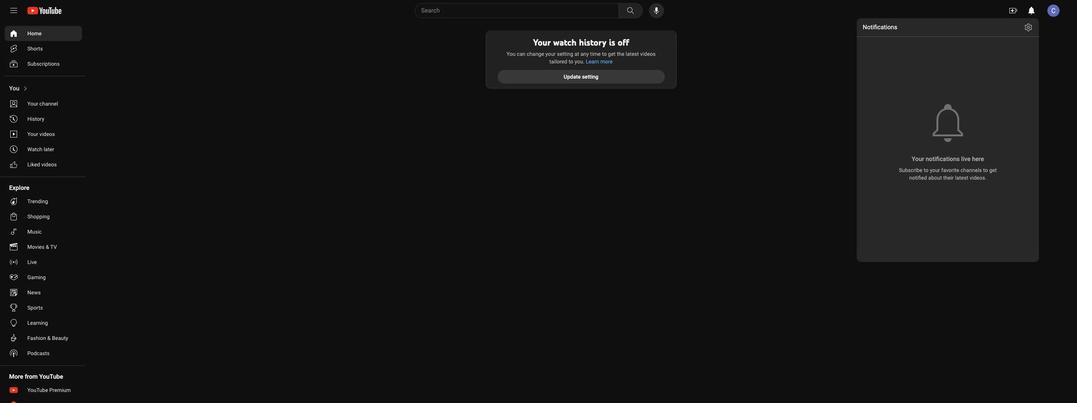 Task type: vqa. For each thing, say whether or not it's contained in the screenshot.
topmost |
no



Task type: locate. For each thing, give the bounding box(es) containing it.
get
[[608, 51, 616, 57], [989, 167, 997, 173]]

1 vertical spatial you
[[9, 85, 19, 92]]

to up notified
[[924, 167, 929, 173]]

setting down learn
[[582, 74, 599, 80]]

your up tailored
[[545, 51, 556, 57]]

shorts link
[[5, 41, 82, 56], [5, 41, 82, 56]]

1 horizontal spatial setting
[[582, 74, 599, 80]]

live
[[961, 155, 971, 163]]

trending link
[[5, 194, 82, 209], [5, 194, 82, 209]]

1 horizontal spatial latest
[[955, 175, 969, 181]]

you
[[507, 51, 516, 57], [9, 85, 19, 92]]

videos right the
[[640, 51, 656, 57]]

about
[[928, 175, 942, 181]]

subscriptions link
[[5, 56, 82, 71], [5, 56, 82, 71]]

podcasts
[[27, 350, 50, 356]]

0 vertical spatial get
[[608, 51, 616, 57]]

& left tv
[[46, 244, 49, 250]]

1 vertical spatial videos
[[39, 131, 55, 137]]

your notifications live here
[[912, 155, 984, 163]]

fashion & beauty link
[[5, 331, 82, 346], [5, 331, 82, 346]]

your channel link
[[5, 96, 82, 111], [5, 96, 82, 111]]

subscriptions
[[27, 61, 60, 67]]

youtube
[[39, 373, 63, 380], [27, 387, 48, 393]]

0 horizontal spatial your
[[545, 51, 556, 57]]

liked
[[27, 161, 40, 168]]

1 vertical spatial get
[[989, 167, 997, 173]]

avatar image image
[[1048, 5, 1060, 17]]

gaming link
[[5, 270, 82, 285], [5, 270, 82, 285]]

watch later
[[27, 146, 54, 152]]

your up subscribe
[[912, 155, 924, 163]]

0 vertical spatial your
[[545, 51, 556, 57]]

home link
[[5, 26, 82, 41], [5, 26, 82, 41]]

setting up tailored
[[557, 51, 573, 57]]

shopping
[[27, 214, 50, 220]]

your channel
[[27, 101, 58, 107]]

liked videos
[[27, 161, 57, 168]]

subscribe
[[899, 167, 923, 173]]

1 vertical spatial your
[[930, 167, 940, 173]]

your inside the subscribe to your favorite channels to get notified about their latest videos.
[[930, 167, 940, 173]]

at
[[575, 51, 579, 57]]

channels
[[961, 167, 982, 173]]

you for you can change your setting at any time to get the latest videos tailored to you.
[[507, 51, 516, 57]]

latest right the
[[626, 51, 639, 57]]

1 vertical spatial youtube
[[27, 387, 48, 393]]

sports
[[27, 305, 43, 311]]

notifications
[[926, 155, 960, 163]]

movies
[[27, 244, 44, 250]]

0 horizontal spatial setting
[[557, 51, 573, 57]]

videos.
[[970, 175, 987, 181]]

your watch history is off
[[533, 37, 629, 48]]

1 horizontal spatial your
[[930, 167, 940, 173]]

sports link
[[5, 300, 82, 315], [5, 300, 82, 315]]

get right channels
[[989, 167, 997, 173]]

podcasts link
[[5, 346, 82, 361], [5, 346, 82, 361]]

music link
[[5, 224, 82, 239], [5, 224, 82, 239]]

your up history
[[27, 101, 38, 107]]

your for your notifications live here
[[912, 155, 924, 163]]

watch later link
[[5, 142, 82, 157], [5, 142, 82, 157]]

here
[[972, 155, 984, 163]]

your up about
[[930, 167, 940, 173]]

&
[[46, 244, 49, 250], [47, 335, 51, 341]]

videos
[[640, 51, 656, 57], [39, 131, 55, 137], [41, 161, 57, 168]]

0 vertical spatial latest
[[626, 51, 639, 57]]

favorite
[[942, 167, 959, 173]]

beauty
[[52, 335, 68, 341]]

liked videos link
[[5, 157, 82, 172], [5, 157, 82, 172]]

0 vertical spatial you
[[507, 51, 516, 57]]

to
[[602, 51, 607, 57], [569, 59, 573, 65], [924, 167, 929, 173], [983, 167, 988, 173]]

learning link
[[5, 315, 82, 331], [5, 315, 82, 331]]

your up change on the top
[[533, 37, 551, 48]]

update setting button
[[498, 70, 665, 84]]

premium
[[49, 387, 71, 393]]

get left the
[[608, 51, 616, 57]]

1 vertical spatial setting
[[582, 74, 599, 80]]

time
[[590, 51, 601, 57]]

1 vertical spatial &
[[47, 335, 51, 341]]

1 horizontal spatial you
[[507, 51, 516, 57]]

your
[[533, 37, 551, 48], [27, 101, 38, 107], [27, 131, 38, 137], [912, 155, 924, 163]]

shopping link
[[5, 209, 82, 224], [5, 209, 82, 224]]

2 vertical spatial videos
[[41, 161, 57, 168]]

youtube premium
[[27, 387, 71, 393]]

Update setting text field
[[564, 74, 599, 80]]

youtube up youtube premium
[[39, 373, 63, 380]]

1 horizontal spatial get
[[989, 167, 997, 173]]

& left beauty
[[47, 335, 51, 341]]

latest inside you can change your setting at any time to get the latest videos tailored to you.
[[626, 51, 639, 57]]

tv
[[50, 244, 57, 250]]

watch
[[27, 146, 42, 152]]

learn more link
[[586, 58, 613, 65]]

watch
[[553, 37, 577, 48]]

more
[[9, 373, 23, 380]]

youtube premium link
[[5, 383, 82, 398], [5, 383, 82, 398]]

setting
[[557, 51, 573, 57], [582, 74, 599, 80]]

your
[[545, 51, 556, 57], [930, 167, 940, 173]]

to up videos.
[[983, 167, 988, 173]]

your inside you can change your setting at any time to get the latest videos tailored to you.
[[545, 51, 556, 57]]

0 vertical spatial setting
[[557, 51, 573, 57]]

0 vertical spatial &
[[46, 244, 49, 250]]

you inside you can change your setting at any time to get the latest videos tailored to you.
[[507, 51, 516, 57]]

videos down later
[[41, 161, 57, 168]]

your up watch
[[27, 131, 38, 137]]

gaming
[[27, 274, 46, 280]]

0 horizontal spatial get
[[608, 51, 616, 57]]

movies & tv link
[[5, 239, 82, 255], [5, 239, 82, 255]]

any
[[581, 51, 589, 57]]

your videos link
[[5, 127, 82, 142], [5, 127, 82, 142]]

from
[[25, 373, 38, 380]]

change
[[527, 51, 544, 57]]

to left you. at the top of page
[[569, 59, 573, 65]]

get inside the subscribe to your favorite channels to get notified about their latest videos.
[[989, 167, 997, 173]]

latest
[[626, 51, 639, 57], [955, 175, 969, 181]]

None search field
[[401, 3, 644, 18]]

youtube down the "more from youtube"
[[27, 387, 48, 393]]

0 horizontal spatial you
[[9, 85, 19, 92]]

you.
[[575, 59, 585, 65]]

is
[[609, 37, 615, 48]]

tailored
[[550, 59, 567, 65]]

Search text field
[[421, 6, 617, 16]]

music
[[27, 229, 42, 235]]

0 vertical spatial youtube
[[39, 373, 63, 380]]

news link
[[5, 285, 82, 300], [5, 285, 82, 300]]

to up more
[[602, 51, 607, 57]]

0 vertical spatial videos
[[640, 51, 656, 57]]

0 horizontal spatial latest
[[626, 51, 639, 57]]

videos up later
[[39, 131, 55, 137]]

history link
[[5, 111, 82, 127], [5, 111, 82, 127]]

1 vertical spatial latest
[[955, 175, 969, 181]]

live link
[[5, 255, 82, 270], [5, 255, 82, 270]]

you link
[[5, 81, 82, 96], [5, 81, 82, 96]]

latest down channels
[[955, 175, 969, 181]]

get inside you can change your setting at any time to get the latest videos tailored to you.
[[608, 51, 616, 57]]



Task type: describe. For each thing, give the bounding box(es) containing it.
fashion & beauty
[[27, 335, 68, 341]]

latest inside the subscribe to your favorite channels to get notified about their latest videos.
[[955, 175, 969, 181]]

videos for liked videos
[[41, 161, 57, 168]]

live
[[27, 259, 37, 265]]

later
[[44, 146, 54, 152]]

notified
[[909, 175, 927, 181]]

you can change your setting at any time to get the latest videos tailored to you.
[[507, 51, 656, 65]]

update setting
[[564, 74, 599, 80]]

news
[[27, 290, 41, 296]]

subscribe to your favorite channels to get notified about their latest videos.
[[899, 167, 998, 181]]

more from youtube
[[9, 373, 63, 380]]

your for your watch history is off
[[533, 37, 551, 48]]

their
[[943, 175, 954, 181]]

learn
[[586, 59, 599, 65]]

movies & tv
[[27, 244, 57, 250]]

& for tv
[[46, 244, 49, 250]]

can
[[517, 51, 526, 57]]

more
[[601, 59, 613, 65]]

setting inside the update setting button
[[582, 74, 599, 80]]

videos for your videos
[[39, 131, 55, 137]]

channel
[[39, 101, 58, 107]]

history
[[579, 37, 607, 48]]

learn more
[[586, 59, 613, 65]]

trending
[[27, 198, 48, 204]]

your for your videos
[[27, 131, 38, 137]]

explore
[[9, 184, 29, 192]]

off
[[618, 37, 629, 48]]

your for your channel
[[27, 101, 38, 107]]

home
[[27, 30, 42, 36]]

videos inside you can change your setting at any time to get the latest videos tailored to you.
[[640, 51, 656, 57]]

& for beauty
[[47, 335, 51, 341]]

learning
[[27, 320, 48, 326]]

history
[[27, 116, 44, 122]]

shorts
[[27, 46, 43, 52]]

your videos
[[27, 131, 55, 137]]

setting inside you can change your setting at any time to get the latest videos tailored to you.
[[557, 51, 573, 57]]

fashion
[[27, 335, 46, 341]]

the
[[617, 51, 624, 57]]

update
[[564, 74, 581, 80]]

you for you
[[9, 85, 19, 92]]

notifications
[[863, 24, 897, 31]]



